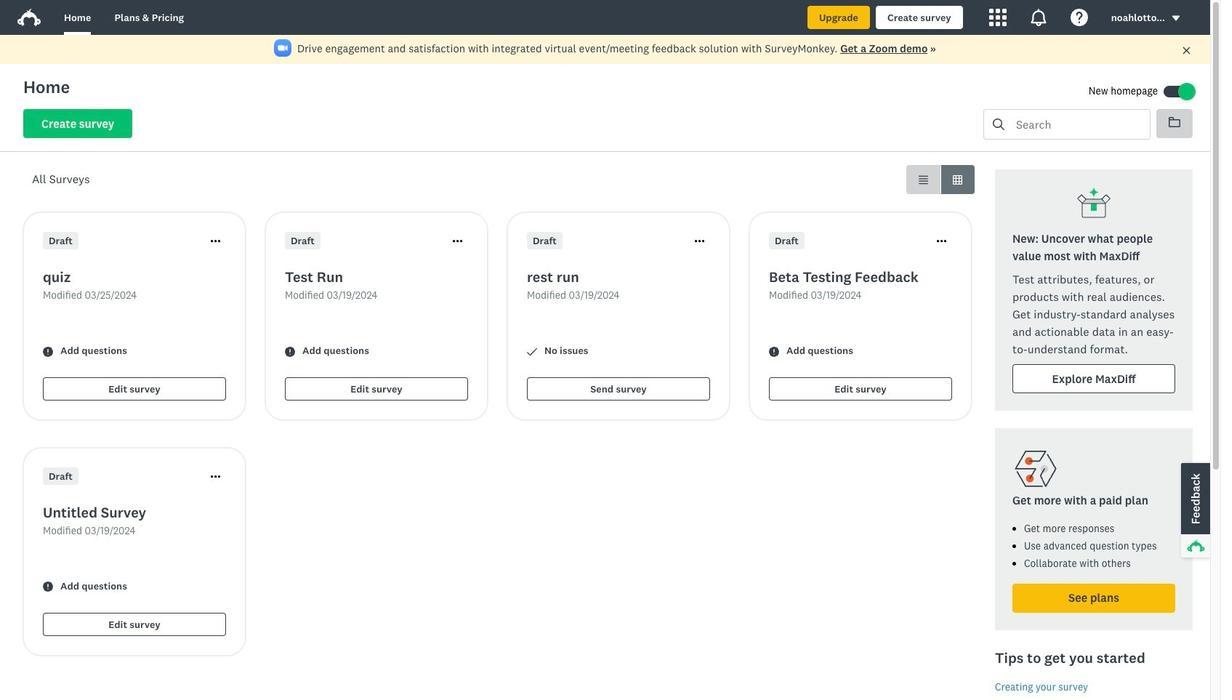 Task type: vqa. For each thing, say whether or not it's contained in the screenshot.
first No issues icon from left
no



Task type: describe. For each thing, give the bounding box(es) containing it.
search image
[[994, 119, 1005, 130]]

help icon image
[[1071, 9, 1089, 26]]

1 folders image from the top
[[1170, 116, 1181, 128]]

notification center icon image
[[1030, 9, 1048, 26]]

x image
[[1183, 46, 1192, 55]]

3 warning image from the left
[[770, 347, 780, 357]]

warning image
[[43, 582, 53, 592]]

1 brand logo image from the top
[[17, 6, 41, 29]]

no issues image
[[527, 347, 538, 357]]



Task type: locate. For each thing, give the bounding box(es) containing it.
0 horizontal spatial warning image
[[43, 347, 53, 357]]

2 folders image from the top
[[1170, 117, 1181, 127]]

brand logo image
[[17, 6, 41, 29], [17, 9, 41, 26]]

folders image
[[1170, 116, 1181, 128], [1170, 117, 1181, 127]]

2 brand logo image from the top
[[17, 9, 41, 26]]

1 horizontal spatial warning image
[[285, 347, 295, 357]]

max diff icon image
[[1077, 187, 1112, 222]]

products icon image
[[990, 9, 1007, 26], [990, 9, 1007, 26]]

response based pricing icon image
[[1013, 446, 1060, 492]]

1 warning image from the left
[[43, 347, 53, 357]]

2 horizontal spatial warning image
[[770, 347, 780, 357]]

warning image
[[43, 347, 53, 357], [285, 347, 295, 357], [770, 347, 780, 357]]

group
[[907, 165, 975, 194]]

dropdown arrow icon image
[[1172, 13, 1182, 23], [1173, 16, 1181, 21]]

search image
[[994, 119, 1005, 130]]

Search text field
[[1005, 110, 1151, 139]]

2 warning image from the left
[[285, 347, 295, 357]]



